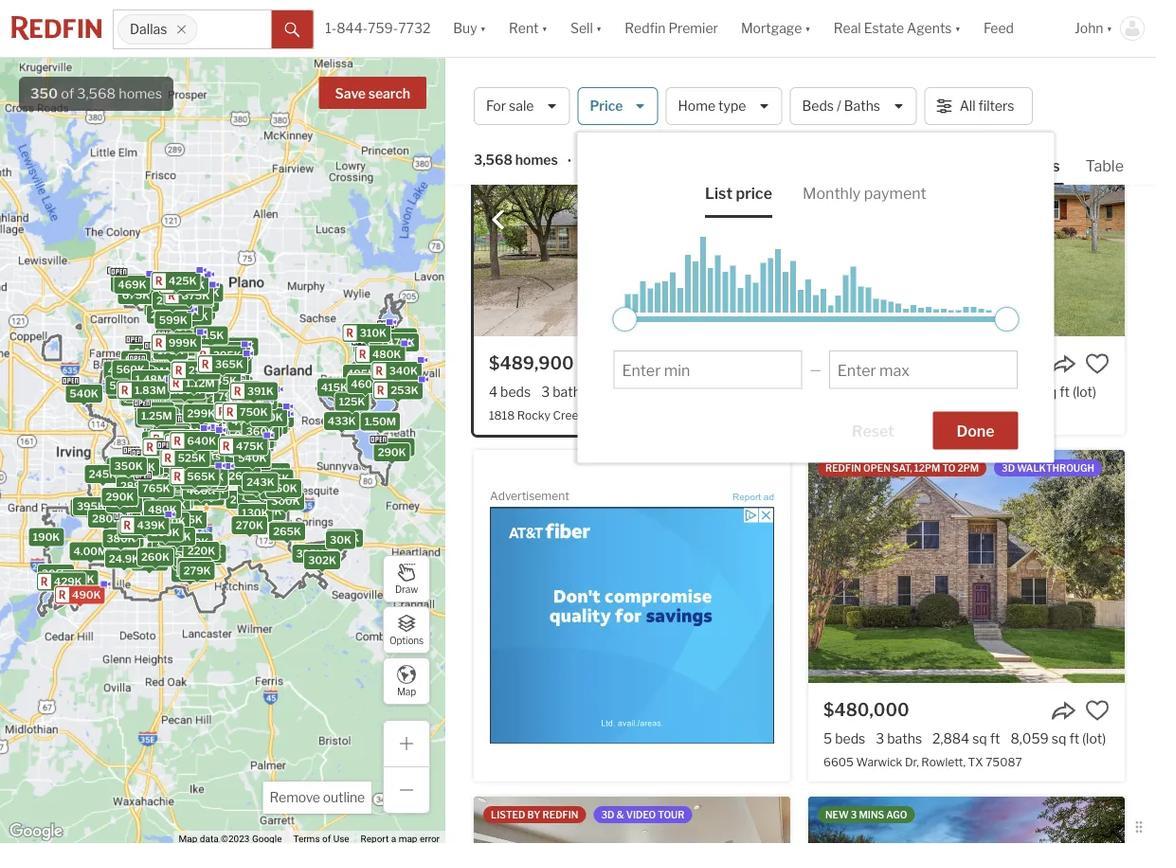 Task type: describe. For each thing, give the bounding box(es) containing it.
video
[[626, 810, 656, 821]]

384k
[[161, 494, 189, 507]]

259k
[[232, 493, 261, 506]]

2 vertical spatial 215k
[[182, 561, 208, 574]]

3,568 homes •
[[474, 152, 572, 169]]

sell ▾ button
[[571, 0, 602, 57]]

walkthrough down home type
[[676, 116, 754, 127]]

1 vertical spatial 850k
[[150, 432, 178, 445]]

0 horizontal spatial 585k
[[183, 305, 212, 317]]

1.10m
[[183, 417, 213, 429]]

ft for 9,017 sq ft (lot)
[[1060, 384, 1070, 400]]

buy
[[453, 20, 477, 36]]

1 horizontal spatial 285k
[[189, 406, 217, 419]]

2 horizontal spatial 310k
[[360, 327, 387, 340]]

1 horizontal spatial 899k
[[187, 362, 216, 374]]

1 vertical spatial ago
[[887, 810, 908, 821]]

1.80m
[[211, 393, 242, 405]]

report
[[733, 492, 761, 502]]

0 horizontal spatial 650k
[[127, 383, 156, 396]]

estate
[[864, 20, 905, 36]]

sq for 8,059
[[1052, 731, 1067, 747]]

▾ for buy ▾
[[480, 20, 486, 36]]

banquo
[[856, 408, 897, 422]]

home
[[678, 98, 716, 114]]

dr, right creek
[[588, 408, 602, 422]]

499k up 2.50m
[[139, 460, 168, 473]]

beds for $475,000
[[835, 384, 866, 400]]

0 vertical spatial 260k
[[255, 411, 283, 424]]

1 horizontal spatial 245k
[[184, 452, 212, 464]]

1-844-759-7732 link
[[326, 20, 431, 36]]

75087
[[986, 755, 1023, 769]]

1.15m
[[202, 440, 231, 452]]

mortgage ▾
[[741, 20, 811, 36]]

0 vertical spatial 150k
[[130, 460, 157, 473]]

349k
[[157, 429, 186, 442]]

302k
[[308, 554, 337, 567]]

google image
[[5, 820, 67, 845]]

0.45
[[675, 384, 704, 400]]

0 vertical spatial 240k
[[182, 373, 210, 386]]

minimum price slider
[[613, 307, 638, 332]]

maximum price slider
[[995, 307, 1020, 332]]

insights
[[975, 82, 1032, 101]]

3.40m
[[157, 385, 190, 397]]

979k
[[173, 430, 201, 442]]

75137
[[688, 408, 722, 422]]

favorite button checkbox for $480,000
[[1086, 699, 1110, 723]]

by for listed by redfin 23 hrs ago
[[528, 116, 541, 127]]

1 vertical spatial 675k
[[180, 311, 208, 323]]

0 vertical spatial 2.00m
[[139, 403, 172, 415]]

1 horizontal spatial 460k
[[351, 378, 380, 391]]

0 horizontal spatial 240k
[[151, 436, 180, 448]]

1 vertical spatial 150k
[[187, 474, 214, 486]]

0 vertical spatial 469k
[[118, 279, 147, 291]]

mortgage ▾ button
[[730, 0, 823, 57]]

0 vertical spatial 375k
[[239, 405, 267, 417]]

ft for 2,782 sq ft
[[654, 384, 664, 400]]

1 horizontal spatial 389k
[[382, 441, 411, 454]]

0 horizontal spatial 310k
[[120, 501, 147, 513]]

765k
[[142, 483, 170, 495]]

1 vertical spatial 460k
[[187, 485, 216, 497]]

2 horizontal spatial 340k
[[389, 365, 418, 377]]

2 horizontal spatial 285k
[[261, 473, 290, 485]]

draw button
[[383, 556, 430, 603]]

511k
[[225, 454, 249, 466]]

sale
[[509, 98, 534, 114]]

0 vertical spatial 599k
[[159, 314, 188, 326]]

579k
[[163, 282, 191, 294]]

1 horizontal spatial 1.50m
[[365, 416, 396, 428]]

0 vertical spatial 565k
[[233, 438, 262, 450]]

1 vertical spatial 480k
[[148, 504, 177, 516]]

favorite button checkbox for $475,000
[[1086, 352, 1110, 376]]

889k
[[133, 381, 162, 393]]

475k up 570k
[[232, 416, 260, 428]]

favorite button image
[[1086, 699, 1110, 723]]

3d walkthrough down home type
[[661, 116, 754, 127]]

0 vertical spatial 225k
[[259, 467, 287, 479]]

3 up warwick
[[876, 731, 885, 747]]

price
[[736, 184, 773, 202]]

•
[[568, 153, 572, 169]]

280k up 380k
[[92, 513, 121, 525]]

475k right 329k
[[383, 374, 411, 386]]

for
[[652, 76, 680, 102]]

1 horizontal spatial dallas,
[[916, 408, 951, 422]]

1 110k from the top
[[176, 477, 201, 489]]

0 vertical spatial 540k
[[113, 362, 142, 374]]

creek
[[553, 408, 585, 422]]

1.53m
[[154, 408, 185, 420]]

sq for 9,017
[[1043, 384, 1057, 400]]

previous button image
[[489, 211, 508, 230]]

payment
[[864, 184, 927, 202]]

baths for $480,000
[[888, 731, 923, 747]]

1 vertical spatial 550k
[[236, 434, 265, 447]]

408k
[[330, 532, 360, 545]]

193k
[[158, 313, 185, 325]]

premier
[[669, 20, 719, 36]]

—
[[810, 362, 822, 378]]

2 horizontal spatial 330k
[[357, 339, 386, 351]]

130k
[[242, 507, 269, 520]]

3d for listed by redfin
[[602, 810, 615, 821]]

1 vertical spatial 215k
[[196, 548, 222, 560]]

305k
[[236, 414, 264, 426]]

0 vertical spatial 895k
[[179, 300, 208, 312]]

list price element
[[706, 169, 773, 218]]

redfin left open
[[826, 463, 862, 474]]

0 horizontal spatial 1.50m
[[173, 426, 205, 438]]

2 vertical spatial 495k
[[200, 404, 229, 416]]

map region
[[0, 0, 503, 845]]

3d walkthrough for $480,000
[[1002, 463, 1095, 474]]

1.18m
[[227, 396, 256, 408]]

2 vertical spatial 675k
[[175, 433, 203, 445]]

2 vertical spatial 550k
[[131, 460, 160, 472]]

1 horizontal spatial 430k
[[261, 412, 290, 425]]

192k
[[209, 378, 235, 390]]

0 horizontal spatial 340k
[[66, 573, 94, 586]]

Enter min text field
[[622, 361, 794, 380]]

0 vertical spatial 675k
[[122, 289, 150, 302]]

draw
[[395, 584, 418, 596]]

reset button
[[829, 412, 918, 450]]

1 vertical spatial 299k
[[200, 448, 228, 460]]

1 vertical spatial 2 units
[[166, 433, 201, 445]]

2 vertical spatial 599k
[[156, 458, 184, 470]]

23
[[581, 116, 593, 127]]

385k
[[192, 491, 220, 503]]

99k
[[125, 354, 147, 366]]

2 vertical spatial 260k
[[141, 551, 170, 564]]

1 vertical spatial 2.00m
[[154, 449, 187, 461]]

1 vertical spatial 225k
[[242, 490, 269, 503]]

3 beds
[[824, 384, 866, 400]]

1 horizontal spatial 560k
[[193, 437, 222, 449]]

price button
[[578, 87, 659, 125]]

map
[[397, 687, 416, 698]]

monthly payment element
[[803, 169, 927, 218]]

save search
[[335, 86, 411, 102]]

1.25m up 1.70m
[[141, 410, 172, 423]]

1 vertical spatial 599k
[[176, 441, 204, 453]]

1.00m
[[133, 354, 165, 366]]

redfin down beds / baths
[[826, 116, 862, 127]]

3 up '8459'
[[824, 384, 832, 400]]

photo of 8459 banquo dr, dallas, tx 75228 image
[[809, 103, 1125, 337]]

(lot) for $480,000
[[1083, 731, 1107, 747]]

1 vertical spatial 255k
[[187, 545, 215, 557]]

725k
[[175, 406, 203, 419]]

0 vertical spatial 400k
[[226, 341, 255, 353]]

1 vertical spatial 1.09m
[[155, 444, 187, 457]]

1 vertical spatial 200k
[[264, 484, 293, 497]]

475k down 1.40m
[[236, 440, 264, 453]]

350
[[30, 85, 58, 102]]

$489,900
[[489, 353, 574, 374]]

2.50m
[[140, 474, 173, 486]]

0 horizontal spatial 285k
[[110, 461, 139, 474]]

759-
[[368, 20, 398, 36]]

options button
[[383, 607, 430, 654]]

2 vertical spatial 640k
[[171, 453, 200, 465]]

685k
[[201, 406, 229, 418]]

9,017
[[1005, 384, 1040, 400]]

2 vertical spatial 375k
[[122, 524, 150, 536]]

(lot) right acre at the top of the page
[[737, 384, 761, 400]]

0 vertical spatial 299k
[[187, 408, 215, 420]]

ad region
[[490, 507, 775, 745]]

3 right new
[[851, 810, 858, 821]]

1.05m
[[164, 341, 196, 353]]

(lot) for $475,000
[[1073, 384, 1097, 400]]

remove dallas image
[[176, 24, 187, 35]]

walkthrough for $480,000
[[1018, 463, 1095, 474]]

1 vertical spatial 320k
[[136, 507, 164, 520]]

0 vertical spatial 1.35m
[[165, 412, 196, 424]]

0 vertical spatial ago
[[617, 116, 638, 127]]

433k
[[328, 416, 356, 428]]

345k
[[362, 346, 390, 358]]

1 vertical spatial 290k
[[106, 491, 134, 503]]

redfin left &
[[543, 810, 579, 821]]

photo of 7616 alto caro alto caro dr, dallas, tx 75254 image
[[809, 797, 1125, 845]]

1.48m
[[135, 374, 167, 386]]

2 horizontal spatial 540k
[[238, 452, 267, 465]]

buy ▾
[[453, 20, 486, 36]]

1.25m up 725k
[[175, 387, 206, 400]]

sell ▾ button
[[559, 0, 614, 57]]

569k
[[189, 417, 218, 429]]

229k
[[151, 309, 179, 321]]

325k
[[296, 548, 324, 560]]

0 vertical spatial 430k
[[217, 369, 245, 381]]

walkthrough for $475,000
[[972, 116, 1049, 127]]

1 vertical spatial 400k
[[226, 446, 255, 458]]

355k
[[185, 474, 214, 487]]

1 vertical spatial 640k
[[187, 435, 216, 447]]

0 vertical spatial 650k
[[170, 305, 199, 318]]

type
[[719, 98, 747, 114]]

549k
[[385, 332, 413, 344]]

0 vertical spatial 850k
[[178, 309, 207, 322]]

8,059
[[1011, 731, 1049, 747]]

1.83m
[[135, 384, 166, 397]]

0 horizontal spatial 560k
[[116, 364, 145, 376]]

2 110k from the top
[[176, 477, 201, 490]]

report ad button
[[733, 492, 775, 507]]

185k
[[111, 384, 138, 396]]

real estate agents ▾ button
[[823, 0, 973, 57]]

0 vertical spatial 2.20m
[[137, 365, 169, 378]]

0 vertical spatial 290k
[[378, 447, 406, 459]]

soon
[[906, 116, 934, 127]]

458k
[[242, 479, 271, 492]]

report ad
[[733, 492, 775, 502]]

280k down the 327k
[[139, 514, 168, 526]]

865k
[[367, 417, 395, 429]]

1 vertical spatial 849k
[[177, 431, 206, 443]]

2,782
[[598, 384, 634, 400]]

search
[[369, 86, 411, 102]]

0 horizontal spatial 899k
[[122, 369, 151, 382]]

2.05m
[[144, 405, 178, 418]]



Task type: vqa. For each thing, say whether or not it's contained in the screenshot.
Photos button on the top right of page
yes



Task type: locate. For each thing, give the bounding box(es) containing it.
1 vertical spatial 430k
[[261, 412, 290, 425]]

0 vertical spatial by
[[528, 116, 541, 127]]

850k down 775k
[[178, 309, 207, 322]]

redfin coming soon
[[826, 116, 934, 127]]

170k down 72.5k
[[221, 359, 248, 372]]

tx down '2,884 sq ft'
[[969, 755, 984, 769]]

4 ▾ from the left
[[805, 20, 811, 36]]

0 horizontal spatial 245k
[[89, 469, 117, 481]]

415k left 579k
[[115, 277, 142, 290]]

330k up 329k
[[357, 339, 386, 351]]

380k
[[107, 533, 135, 545]]

2.10m up 3.00m
[[149, 286, 180, 299]]

ft right the 9,017
[[1060, 384, 1070, 400]]

1.09m down 349k
[[155, 444, 187, 457]]

299k
[[187, 408, 215, 420], [200, 448, 228, 460]]

0 vertical spatial units
[[198, 381, 224, 393]]

1 horizontal spatial 3,568
[[474, 152, 513, 168]]

200k down 800k
[[194, 381, 223, 393]]

5 ▾ from the left
[[955, 20, 961, 36]]

2 favorite button checkbox from the top
[[1086, 699, 1110, 723]]

110k up 384k
[[176, 477, 201, 490]]

0 vertical spatial 330k
[[357, 339, 386, 351]]

remove
[[270, 790, 320, 806]]

1 horizontal spatial 415k
[[321, 382, 348, 394]]

tx
[[544, 76, 573, 102], [670, 408, 686, 422], [953, 408, 968, 422], [969, 755, 984, 769]]

favorite button image
[[1086, 352, 1110, 376]]

200k down 4.00m
[[58, 581, 87, 594]]

225k up the 160k
[[259, 467, 287, 479]]

3d down all
[[957, 116, 970, 127]]

dr, down 2 baths
[[900, 408, 914, 422]]

365k down '79.8k'
[[215, 358, 244, 371]]

1 vertical spatial 375k
[[122, 489, 149, 501]]

270k
[[236, 520, 264, 532]]

1.25m up the "149k"
[[139, 413, 170, 425]]

275k
[[169, 430, 196, 442], [132, 462, 159, 474], [195, 474, 222, 486], [251, 487, 279, 499]]

favorite button checkbox up 9,017 sq ft (lot)
[[1086, 352, 1110, 376]]

215k up '79.8k'
[[198, 329, 224, 342]]

499k up 9.45m
[[164, 390, 193, 402]]

dallas
[[130, 21, 167, 37]]

170k down 463k
[[159, 516, 186, 528]]

1.12m
[[186, 378, 215, 390]]

submit search image
[[285, 23, 300, 38]]

rent ▾
[[509, 20, 548, 36]]

0 vertical spatial homes
[[119, 85, 162, 102]]

160k
[[270, 483, 298, 495]]

redfin left 23
[[543, 116, 579, 127]]

480k down 549k
[[372, 348, 401, 361]]

tx down 0.45
[[670, 408, 686, 422]]

6 ▾ from the left
[[1107, 20, 1113, 36]]

565k down 1.40m
[[233, 438, 262, 450]]

540k left 185k
[[70, 388, 99, 400]]

remove outline
[[270, 790, 365, 806]]

925k
[[158, 427, 187, 439]]

0 horizontal spatial homes
[[119, 85, 162, 102]]

baths up creek
[[553, 384, 588, 400]]

beds right 4
[[501, 384, 531, 400]]

330k
[[357, 339, 386, 351], [248, 485, 277, 498], [144, 498, 173, 510]]

0 vertical spatial 495k
[[347, 368, 376, 380]]

290k down 865k
[[378, 447, 406, 459]]

▾ right sell
[[596, 20, 602, 36]]

3d walkthrough down 9,017 sq ft (lot)
[[1002, 463, 1095, 474]]

565k up 199k on the left bottom of page
[[187, 471, 216, 483]]

480k down 2.70m
[[148, 504, 177, 516]]

0 horizontal spatial 200k
[[58, 581, 87, 594]]

475k down 305k
[[230, 430, 258, 442]]

redfin premier button
[[614, 0, 730, 57]]

800k
[[202, 368, 231, 380]]

rowlett,
[[922, 755, 966, 769]]

895k
[[179, 300, 208, 312], [234, 430, 263, 442]]

0 vertical spatial favorite button checkbox
[[1086, 352, 1110, 376]]

0 vertical spatial 310k
[[360, 327, 387, 340]]

hrs
[[595, 116, 615, 127]]

1 vertical spatial dallas,
[[916, 408, 951, 422]]

2
[[190, 381, 196, 393], [876, 384, 884, 400], [166, 433, 173, 445], [186, 450, 192, 463]]

0 vertical spatial 125k
[[221, 345, 247, 357]]

320k down 319k
[[256, 419, 284, 431]]

sq right 8,059
[[1052, 731, 1067, 747]]

2.10m up 1.70m
[[151, 408, 182, 420]]

1 vertical spatial 240k
[[151, 436, 180, 448]]

2 units up 605k
[[166, 433, 201, 445]]

3,568 down for on the top of page
[[474, 152, 513, 168]]

sq for 1,713
[[967, 384, 982, 400]]

950k
[[184, 440, 213, 452]]

walkthrough down filters
[[972, 116, 1049, 127]]

2 by from the top
[[528, 810, 541, 821]]

homes down dallas
[[119, 85, 162, 102]]

575k
[[115, 372, 143, 384], [170, 431, 198, 443], [229, 448, 257, 460], [174, 450, 202, 462], [127, 461, 155, 474]]

0 horizontal spatial 895k
[[179, 300, 208, 312]]

340k up 253k
[[389, 365, 418, 377]]

market insights
[[920, 82, 1032, 101]]

▾ for john ▾
[[1107, 20, 1113, 36]]

listed for listed by redfin 23 hrs ago
[[491, 116, 526, 127]]

of
[[61, 85, 74, 102]]

2 vertical spatial 330k
[[144, 498, 173, 510]]

195k
[[162, 549, 189, 561]]

by left &
[[528, 810, 541, 821]]

615k
[[126, 381, 153, 393]]

1 vertical spatial 260k
[[151, 527, 180, 539]]

photo of 2626 welborn st, dallas, tx 75219 image
[[474, 797, 791, 845]]

photo of 6605 warwick dr, rowlett, tx 75087 image
[[809, 450, 1125, 684]]

0 vertical spatial 370k
[[207, 349, 235, 361]]

baths up 6605 warwick dr, rowlett, tx 75087
[[888, 731, 923, 747]]

415k up 172k
[[321, 382, 348, 394]]

599k
[[159, 314, 188, 326], [176, 441, 204, 453], [156, 458, 184, 470]]

550k
[[245, 394, 274, 407], [236, 434, 265, 447], [131, 460, 160, 472]]

dr, for $480,000
[[905, 755, 919, 769]]

sq up duncanville,
[[637, 384, 651, 400]]

2.00m down 1.83m
[[139, 403, 172, 415]]

1 horizontal spatial ago
[[887, 810, 908, 821]]

24.9k
[[109, 553, 140, 566]]

1 vertical spatial units
[[175, 433, 201, 445]]

125k up 433k
[[339, 396, 365, 408]]

ft for 2,884 sq ft
[[991, 731, 1001, 747]]

0 horizontal spatial 290k
[[106, 491, 134, 503]]

3d for redfin open sat, 12pm to 2pm
[[1002, 463, 1016, 474]]

sq right 1,713
[[967, 384, 982, 400]]

605k
[[171, 445, 200, 458]]

3 baths for 4 beds
[[542, 384, 588, 400]]

ft up 75087
[[991, 731, 1001, 747]]

280k up 449k
[[158, 507, 187, 519]]

dallas, down 1,713
[[916, 408, 951, 422]]

690k
[[182, 438, 211, 450]]

3d for redfin coming soon
[[957, 116, 970, 127]]

▾ for mortgage ▾
[[805, 20, 811, 36]]

0 vertical spatial 389k
[[236, 387, 264, 400]]

8,059 sq ft (lot)
[[1011, 731, 1107, 747]]

ft
[[654, 384, 664, 400], [984, 384, 995, 400], [1060, 384, 1070, 400], [991, 731, 1001, 747], [1070, 731, 1080, 747]]

105k
[[179, 552, 206, 564]]

(lot) down favorite button image
[[1083, 731, 1107, 747]]

home type
[[678, 98, 747, 114]]

▾ for sell ▾
[[596, 20, 602, 36]]

1 horizontal spatial 150k
[[187, 474, 214, 486]]

1 vertical spatial 245k
[[89, 469, 117, 481]]

3,568 inside 3,568 homes •
[[474, 152, 513, 168]]

106k
[[220, 359, 248, 371]]

290k down 75k at the left
[[182, 560, 210, 572]]

2 baths
[[876, 384, 922, 400]]

899k up 1.12m
[[187, 362, 216, 374]]

1 vertical spatial 3,568
[[474, 152, 513, 168]]

0 vertical spatial 2 units
[[190, 381, 224, 393]]

295k
[[189, 365, 217, 377], [121, 381, 149, 393], [253, 483, 282, 495], [110, 498, 138, 510], [175, 514, 203, 526]]

dialog
[[578, 133, 1055, 463]]

ft for 8,059 sq ft (lot)
[[1070, 731, 1080, 747]]

rent ▾ button
[[498, 0, 559, 57]]

new
[[826, 810, 849, 821]]

2,884 sq ft
[[933, 731, 1001, 747]]

0 vertical spatial listed
[[491, 116, 526, 127]]

649k
[[125, 463, 154, 475]]

2 vertical spatial 340k
[[66, 573, 94, 586]]

1 favorite button checkbox from the top
[[1086, 352, 1110, 376]]

125k
[[221, 345, 247, 357], [339, 396, 365, 408]]

750k
[[180, 294, 208, 307], [203, 378, 232, 391], [240, 406, 268, 419], [197, 438, 226, 450]]

0 vertical spatial 550k
[[245, 394, 274, 407]]

190k up '429k'
[[33, 531, 60, 544]]

photos
[[1009, 156, 1061, 175]]

1 by from the top
[[528, 116, 541, 127]]

Enter max text field
[[838, 361, 1010, 380]]

ago right hrs on the top right of page
[[617, 116, 638, 127]]

8459 banquo dr, dallas, tx 75228
[[824, 408, 1006, 422]]

475k
[[387, 336, 415, 349], [383, 374, 411, 386], [232, 416, 260, 428], [230, 430, 258, 442], [236, 440, 264, 453]]

290k left 2.70m
[[106, 491, 134, 503]]

200k
[[194, 381, 223, 393], [264, 484, 293, 497], [58, 581, 87, 594]]

200k up "249k" at the left of page
[[264, 484, 293, 497]]

475k up the 635k
[[387, 336, 415, 349]]

0 vertical spatial 320k
[[256, 419, 284, 431]]

beds for $480,000
[[835, 731, 866, 747]]

499k down 950k
[[190, 455, 219, 467]]

ft up 75228
[[984, 384, 995, 400]]

2 ▾ from the left
[[542, 20, 548, 36]]

359k
[[111, 533, 140, 545]]

4.00m
[[74, 545, 107, 558]]

1 horizontal spatial 240k
[[182, 373, 210, 386]]

next button image
[[757, 211, 776, 230]]

0 vertical spatial 1.09m
[[152, 353, 184, 365]]

9.45m
[[158, 408, 191, 420]]

463k
[[158, 499, 186, 511]]

1-844-759-7732
[[326, 20, 431, 36]]

221k
[[188, 480, 214, 492]]

save
[[335, 86, 366, 102]]

540k up 680k
[[113, 362, 142, 374]]

1 vertical spatial 1.35m
[[168, 452, 199, 464]]

1 horizontal spatial 340k
[[236, 441, 265, 453]]

0 vertical spatial 415k
[[115, 277, 142, 290]]

266k
[[229, 470, 257, 483]]

2 listed from the top
[[491, 810, 526, 821]]

245k left 289k
[[89, 469, 117, 481]]

tx up the done
[[953, 408, 968, 422]]

beds up '8459'
[[835, 384, 866, 400]]

330k up "249k" at the left of page
[[248, 485, 277, 498]]

/
[[837, 98, 842, 114]]

0 vertical spatial 2.10m
[[149, 286, 180, 299]]

photo of 1818 rocky creek dr, duncanville, tx 75137 image
[[474, 103, 791, 337]]

0 vertical spatial 200k
[[194, 381, 223, 393]]

1 horizontal spatial 370k
[[207, 349, 235, 361]]

all filters
[[960, 98, 1015, 114]]

listed for listed by redfin
[[491, 810, 526, 821]]

3d for listed by redfin 23 hrs ago
[[661, 116, 674, 127]]

3,568 right of
[[77, 85, 116, 102]]

0 horizontal spatial 565k
[[187, 471, 216, 483]]

dialog containing list price
[[578, 133, 1055, 463]]

1 vertical spatial 625k
[[119, 384, 147, 396]]

sq
[[637, 384, 651, 400], [967, 384, 982, 400], [1043, 384, 1057, 400], [973, 731, 988, 747], [1052, 731, 1067, 747]]

beds
[[501, 384, 531, 400], [835, 384, 866, 400], [835, 731, 866, 747]]

110k up 385k
[[176, 477, 201, 489]]

850k up the "815k"
[[150, 432, 178, 445]]

1 horizontal spatial 190k
[[156, 524, 184, 536]]

buy ▾ button
[[442, 0, 498, 57]]

0 vertical spatial 255k
[[189, 409, 217, 421]]

5
[[824, 731, 833, 747]]

175k
[[158, 345, 184, 357]]

0 horizontal spatial 415k
[[115, 277, 142, 290]]

price
[[590, 98, 623, 114]]

3 ▾ from the left
[[596, 20, 602, 36]]

2 vertical spatial 625k
[[140, 489, 168, 502]]

1,713
[[932, 384, 964, 400]]

warwick
[[857, 755, 903, 769]]

400k
[[226, 341, 255, 353], [226, 446, 255, 458]]

baths for $475,000
[[887, 384, 922, 400]]

0 vertical spatial 3,568
[[77, 85, 116, 102]]

advertisement
[[490, 489, 570, 503]]

0 horizontal spatial 330k
[[144, 498, 173, 510]]

2 vertical spatial 2 units
[[186, 450, 221, 463]]

1 vertical spatial 365k
[[215, 358, 244, 371]]

1 listed from the top
[[491, 116, 526, 127]]

2 horizontal spatial 290k
[[378, 447, 406, 459]]

1 vertical spatial 650k
[[127, 383, 156, 396]]

1 horizontal spatial 3 baths
[[876, 731, 923, 747]]

▾ right "mortgage"
[[805, 20, 811, 36]]

baths up '8459 banquo dr, dallas, tx 75228'
[[887, 384, 922, 400]]

homes inside 3,568 homes •
[[516, 152, 558, 168]]

1 vertical spatial 495k
[[229, 388, 258, 400]]

favorite button checkbox up 8,059 sq ft (lot)
[[1086, 699, 1110, 723]]

3.00m
[[155, 302, 189, 315]]

3d walkthrough for $475,000
[[957, 116, 1049, 127]]

3 up rocky at top left
[[542, 384, 550, 400]]

None search field
[[198, 10, 272, 48]]

1818
[[489, 408, 515, 422]]

tour
[[658, 810, 685, 821]]

0 horizontal spatial 480k
[[148, 504, 177, 516]]

0 vertical spatial 215k
[[198, 329, 224, 342]]

5 beds
[[824, 731, 866, 747]]

tx up listed by redfin 23 hrs ago
[[544, 76, 573, 102]]

3 baths
[[542, 384, 588, 400], [876, 731, 923, 747]]

815k
[[165, 448, 192, 461]]

899k down "99k"
[[122, 369, 151, 382]]

0 vertical spatial 849k
[[153, 405, 182, 417]]

1 vertical spatial 370k
[[166, 471, 194, 483]]

0 horizontal spatial 190k
[[33, 531, 60, 544]]

1 vertical spatial 3 baths
[[876, 731, 923, 747]]

1 horizontal spatial 170k
[[221, 359, 248, 372]]

3 baths up creek
[[542, 384, 588, 400]]

2 vertical spatial units
[[195, 450, 221, 463]]

1 horizontal spatial 310k
[[198, 478, 225, 490]]

3 baths for 5 beds
[[876, 731, 923, 747]]

190k down 463k
[[156, 524, 184, 536]]

dallas, down rent
[[474, 76, 539, 102]]

844-
[[337, 20, 368, 36]]

222k
[[230, 494, 257, 506]]

400k down 1.40m
[[226, 446, 255, 458]]

0 vertical spatial 625k
[[123, 366, 151, 379]]

190k
[[156, 524, 184, 536], [33, 531, 60, 544]]

sq for 2,782
[[637, 384, 651, 400]]

sq for 2,884
[[973, 731, 988, 747]]

1 ▾ from the left
[[480, 20, 486, 36]]

215k up '279k' at the bottom of page
[[196, 548, 222, 560]]

3d down for
[[661, 116, 674, 127]]

1.60m
[[177, 432, 209, 445]]

ft for 1,713 sq ft
[[984, 384, 995, 400]]

▾ for rent ▾
[[542, 20, 548, 36]]

400k up 106k
[[226, 341, 255, 353]]

0 vertical spatial 365k
[[187, 297, 215, 309]]

1 horizontal spatial 585k
[[213, 351, 242, 363]]

0 horizontal spatial dallas,
[[474, 76, 539, 102]]

500k
[[123, 365, 152, 377], [109, 380, 139, 392], [169, 390, 199, 403]]

▾ right john
[[1107, 20, 1113, 36]]

0 vertical spatial 3 baths
[[542, 384, 588, 400]]

2 units
[[190, 381, 224, 393], [166, 433, 201, 445], [186, 450, 221, 463]]

365k down 683k
[[187, 297, 215, 309]]

319k
[[252, 406, 279, 419]]

1 vertical spatial 2.20m
[[129, 387, 161, 400]]

1 horizontal spatial 290k
[[182, 560, 210, 572]]

by for listed by redfin
[[528, 810, 541, 821]]

245k down the '690k' at the bottom left of the page
[[184, 452, 212, 464]]

baths
[[845, 98, 881, 114]]

1 horizontal spatial homes
[[516, 152, 558, 168]]

79.8k
[[216, 345, 246, 357]]

340k down 1.40m
[[236, 441, 265, 453]]

dr, for $475,000
[[900, 408, 914, 422]]

favorite button checkbox
[[1086, 352, 1110, 376], [1086, 699, 1110, 723]]

1 vertical spatial 330k
[[248, 485, 277, 498]]

0 vertical spatial dallas,
[[474, 76, 539, 102]]

1 vertical spatial 2.10m
[[151, 408, 182, 420]]

john ▾
[[1075, 20, 1113, 36]]

875k
[[135, 287, 163, 299], [182, 290, 210, 302], [132, 375, 160, 387], [158, 438, 186, 450]]

outline
[[323, 790, 365, 806]]

975k
[[142, 483, 170, 496]]

3 baths up warwick
[[876, 731, 923, 747]]

monthly payment
[[803, 184, 927, 202]]

895k down 305k
[[234, 430, 263, 442]]

0 vertical spatial 640k
[[239, 393, 268, 406]]

220k
[[243, 433, 271, 446], [159, 520, 187, 533], [187, 545, 215, 558], [191, 550, 219, 563]]

125k up 106k
[[221, 345, 247, 357]]

540k down 570k
[[238, 452, 267, 465]]



